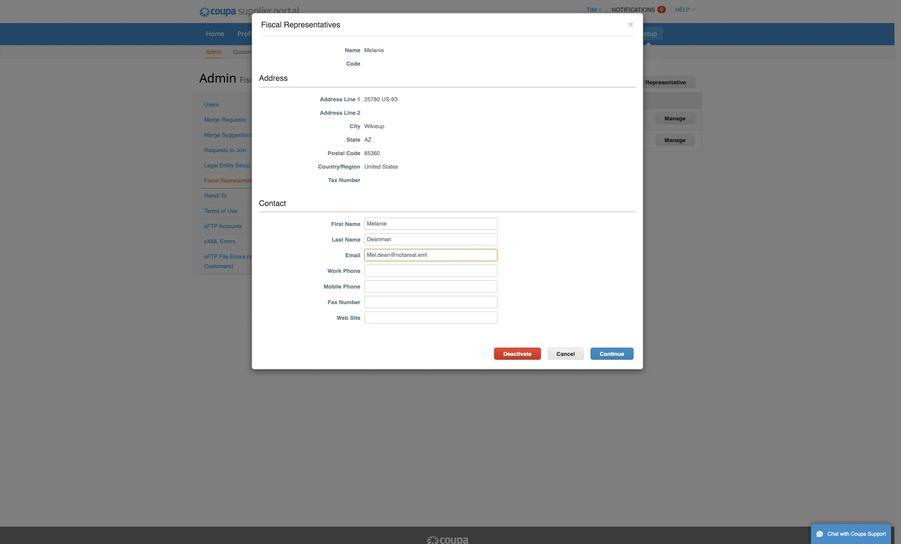 Task type: vqa. For each thing, say whether or not it's contained in the screenshot.
Ratings & References link in the top of the page
no



Task type: locate. For each thing, give the bounding box(es) containing it.
0 vertical spatial manage
[[665, 115, 686, 122]]

1 vertical spatial requests
[[204, 147, 228, 154]]

2 phone from the top
[[343, 284, 361, 290]]

fiscal representatives link
[[204, 178, 262, 184]]

phone down email
[[343, 268, 361, 275]]

sourcing link
[[557, 27, 594, 40]]

remit-to
[[204, 193, 227, 199]]

sftp up cxml
[[204, 223, 218, 230]]

manage for first the manage 'link' from the bottom of the page
[[665, 137, 686, 143]]

1 horizontal spatial setup
[[259, 49, 274, 55]]

2 line from the top
[[344, 109, 356, 116]]

1 vertical spatial code
[[346, 150, 361, 156]]

united for first the manage 'link' from the top of the page
[[342, 113, 359, 119]]

name right 'last'
[[345, 237, 361, 243]]

remit-
[[204, 193, 221, 199]]

customer setup
[[233, 49, 274, 55]]

1 vertical spatial united states
[[342, 134, 376, 141]]

legal entity setup
[[204, 162, 250, 169]]

1 vertical spatial admin
[[200, 70, 237, 86]]

1 vertical spatial representatives
[[262, 74, 321, 85]]

state
[[347, 136, 361, 143]]

2
[[357, 109, 361, 116]]

home link
[[200, 27, 230, 40]]

2 sftp from the top
[[204, 254, 218, 260]]

code down state
[[346, 150, 361, 156]]

phone for work phone
[[343, 268, 361, 275]]

1 merge from the top
[[204, 117, 220, 123]]

1 vertical spatial states
[[360, 134, 376, 141]]

0 vertical spatial merge
[[204, 117, 220, 123]]

1 code from the top
[[346, 60, 361, 67]]

cxml errors link
[[204, 238, 236, 245]]

line left 2
[[344, 109, 356, 116]]

0 vertical spatial phone
[[343, 268, 361, 275]]

sftp
[[204, 223, 218, 230], [204, 254, 218, 260]]

line left 1 on the left top
[[344, 96, 356, 103]]

2 vertical spatial setup
[[235, 162, 250, 169]]

merge requests link
[[204, 117, 246, 123]]

1 number from the top
[[339, 177, 361, 183]]

melanie
[[365, 47, 384, 53]]

customer
[[233, 49, 258, 55]]

×
[[629, 19, 634, 29]]

2 vertical spatial united
[[365, 163, 381, 170]]

setup
[[640, 29, 658, 38], [259, 49, 274, 55], [235, 162, 250, 169]]

admin down home
[[206, 49, 222, 55]]

1 manage from the top
[[665, 115, 686, 122]]

add
[[616, 79, 627, 86]]

1 line from the top
[[344, 96, 356, 103]]

First Name text field
[[365, 218, 498, 230]]

errors left (to
[[230, 254, 245, 260]]

0 vertical spatial representatives
[[284, 20, 341, 29]]

2 vertical spatial name
[[345, 237, 361, 243]]

work phone
[[328, 268, 361, 275]]

2 merge from the top
[[204, 132, 220, 138]]

setup right customer
[[259, 49, 274, 55]]

2 horizontal spatial setup
[[640, 29, 658, 38]]

1 phone from the top
[[343, 268, 361, 275]]

2 united states from the top
[[342, 134, 376, 141]]

fiscal right add
[[628, 79, 644, 86]]

merge down merge requests link
[[204, 132, 220, 138]]

orders
[[270, 29, 292, 38]]

0 vertical spatial address
[[259, 73, 288, 83]]

admin down admin link
[[200, 70, 237, 86]]

catalogs link
[[436, 27, 474, 40]]

web
[[337, 315, 349, 322]]

united for first the manage 'link' from the bottom of the page
[[342, 134, 359, 141]]

accounts
[[219, 223, 242, 230]]

home
[[206, 29, 225, 38]]

united down city
[[342, 134, 359, 141]]

phone
[[343, 268, 361, 275], [343, 284, 361, 290]]

3 name from the top
[[345, 237, 361, 243]]

terms of use
[[204, 208, 238, 215]]

2 number from the top
[[339, 300, 361, 306]]

0 vertical spatial requests
[[222, 117, 246, 123]]

number down "country/region united states" on the top left of page
[[339, 177, 361, 183]]

united states up city
[[342, 113, 376, 119]]

country/region down postal
[[318, 163, 361, 170]]

united down the 85360
[[365, 163, 381, 170]]

fiscal down customer setup 'link'
[[240, 74, 260, 85]]

admin link
[[206, 47, 223, 58]]

add fiscal representative
[[616, 79, 687, 86]]

2 vertical spatial representatives
[[221, 178, 262, 184]]

country/region
[[342, 97, 385, 104], [318, 163, 361, 170]]

country/region for country/region
[[342, 97, 385, 104]]

1 name from the top
[[345, 47, 361, 53]]

setup inside 'link'
[[259, 49, 274, 55]]

address down customer setup 'link'
[[259, 73, 288, 83]]

business performance link
[[475, 27, 555, 40]]

2 code from the top
[[346, 150, 361, 156]]

manage
[[665, 115, 686, 122], [665, 137, 686, 143]]

1 vertical spatial sftp
[[204, 254, 218, 260]]

profile
[[238, 29, 257, 38]]

setup down "join"
[[235, 162, 250, 169]]

manage link
[[656, 112, 695, 124], [656, 134, 695, 146]]

fiscal
[[261, 20, 282, 29], [240, 74, 260, 85], [628, 79, 644, 86], [204, 178, 219, 184]]

0 vertical spatial number
[[339, 177, 361, 183]]

united states down city
[[342, 134, 376, 141]]

phone up "fax number"
[[343, 284, 361, 290]]

states
[[360, 113, 376, 119], [360, 134, 376, 141], [382, 163, 399, 170]]

0 vertical spatial united states
[[342, 113, 376, 119]]

coupa supplier portal image
[[193, 1, 305, 23], [426, 536, 469, 545]]

country/region for country/region united states
[[318, 163, 361, 170]]

requests left to
[[204, 147, 228, 154]]

0 vertical spatial sftp
[[204, 223, 218, 230]]

1 vertical spatial country/region
[[318, 163, 361, 170]]

1 sftp from the top
[[204, 223, 218, 230]]

errors down accounts
[[220, 238, 236, 245]]

address for address
[[259, 73, 288, 83]]

merge down the users
[[204, 117, 220, 123]]

line for 2
[[344, 109, 356, 116]]

0 vertical spatial united
[[342, 113, 359, 119]]

representative
[[646, 79, 687, 86]]

country/region up 2
[[342, 97, 385, 104]]

1 vertical spatial line
[[344, 109, 356, 116]]

1 vertical spatial number
[[339, 300, 361, 306]]

requests up suggestions
[[222, 117, 246, 123]]

number up web site
[[339, 300, 361, 306]]

asn link
[[373, 27, 397, 40]]

name for last name
[[345, 237, 361, 243]]

0 vertical spatial manage link
[[656, 112, 695, 124]]

0 vertical spatial admin
[[206, 49, 222, 55]]

address left 2
[[320, 109, 343, 116]]

admin
[[206, 49, 222, 55], [200, 70, 237, 86]]

service/time sheets
[[305, 29, 366, 38]]

Email text field
[[365, 250, 498, 262]]

93
[[392, 96, 398, 103]]

united
[[342, 113, 359, 119], [342, 134, 359, 141], [365, 163, 381, 170]]

0 horizontal spatial coupa supplier portal image
[[193, 1, 305, 23]]

1 vertical spatial manage
[[665, 137, 686, 143]]

0 vertical spatial country/region
[[342, 97, 385, 104]]

2 manage from the top
[[665, 137, 686, 143]]

0 vertical spatial line
[[344, 96, 356, 103]]

requests
[[222, 117, 246, 123], [204, 147, 228, 154]]

sftp inside sftp file errors (to customers)
[[204, 254, 218, 260]]

code
[[346, 60, 361, 67], [346, 150, 361, 156]]

merge for merge suggestions
[[204, 132, 220, 138]]

web site
[[337, 315, 361, 322]]

chat with coupa support
[[828, 532, 887, 538]]

use
[[228, 208, 238, 215]]

business performance
[[481, 29, 549, 38]]

2 vertical spatial states
[[382, 163, 399, 170]]

fiscal representatives
[[261, 20, 341, 29], [204, 178, 262, 184]]

united states
[[342, 113, 376, 119], [342, 134, 376, 141]]

errors
[[220, 238, 236, 245], [230, 254, 245, 260]]

1 united states from the top
[[342, 113, 376, 119]]

code down name melanie at the top of the page
[[346, 60, 361, 67]]

last
[[332, 237, 344, 243]]

name right first
[[345, 221, 361, 228]]

1 vertical spatial united
[[342, 134, 359, 141]]

2 name from the top
[[345, 221, 361, 228]]

0 vertical spatial code
[[346, 60, 361, 67]]

tax
[[328, 177, 338, 183]]

number
[[339, 177, 361, 183], [339, 300, 361, 306]]

representatives
[[284, 20, 341, 29], [262, 74, 321, 85], [221, 178, 262, 184]]

address for address line 1 25780 us-93
[[320, 96, 343, 103]]

name down sheets
[[345, 47, 361, 53]]

1 vertical spatial setup
[[259, 49, 274, 55]]

1 horizontal spatial coupa supplier portal image
[[426, 536, 469, 545]]

email
[[346, 253, 361, 259]]

1 vertical spatial name
[[345, 221, 361, 228]]

setup right × button on the right top of page
[[640, 29, 658, 38]]

0 vertical spatial states
[[360, 113, 376, 119]]

address up the address line 2 at top
[[320, 96, 343, 103]]

customers)
[[204, 263, 234, 270]]

us-
[[382, 96, 392, 103]]

mobile phone
[[324, 284, 361, 290]]

2 vertical spatial address
[[320, 109, 343, 116]]

0 vertical spatial name
[[345, 47, 361, 53]]

1 vertical spatial phone
[[343, 284, 361, 290]]

sftp up customers)
[[204, 254, 218, 260]]

united up city
[[342, 113, 359, 119]]

postal code 85360
[[328, 150, 380, 156]]

united states for first the manage 'link' from the top of the page
[[342, 113, 376, 119]]

1 vertical spatial address
[[320, 96, 343, 103]]

1 vertical spatial errors
[[230, 254, 245, 260]]

address
[[259, 73, 288, 83], [320, 96, 343, 103], [320, 109, 343, 116]]

× button
[[629, 19, 634, 29]]

1 vertical spatial merge
[[204, 132, 220, 138]]

manage for first the manage 'link' from the top of the page
[[665, 115, 686, 122]]

add-ons
[[602, 29, 627, 38]]

coupa
[[851, 532, 867, 538]]

wikieup
[[365, 123, 385, 130]]

1 vertical spatial manage link
[[656, 134, 695, 146]]



Task type: describe. For each thing, give the bounding box(es) containing it.
0 vertical spatial coupa supplier portal image
[[193, 1, 305, 23]]

requests to join link
[[204, 147, 246, 154]]

suggestions
[[222, 132, 253, 138]]

country/region united states
[[318, 163, 399, 170]]

mobile
[[324, 284, 342, 290]]

entity
[[220, 162, 234, 169]]

sftp file errors (to customers) link
[[204, 254, 254, 270]]

cxml errors
[[204, 238, 236, 245]]

number for fax number
[[339, 300, 361, 306]]

business
[[481, 29, 508, 38]]

0 vertical spatial fiscal representatives
[[261, 20, 341, 29]]

setup link
[[635, 27, 663, 40]]

name melanie
[[345, 47, 384, 53]]

postal
[[328, 150, 345, 156]]

terms
[[204, 208, 220, 215]]

Fax Number text field
[[365, 297, 498, 309]]

phone for mobile phone
[[343, 284, 361, 290]]

merge suggestions link
[[204, 132, 253, 138]]

number for tax number
[[339, 177, 361, 183]]

first name
[[331, 221, 361, 228]]

invoices link
[[399, 27, 435, 40]]

support
[[868, 532, 887, 538]]

fiscal down legal at the left top of page
[[204, 178, 219, 184]]

address for address line 2
[[320, 109, 343, 116]]

sftp accounts link
[[204, 223, 242, 230]]

85360
[[365, 150, 380, 156]]

sourcing
[[562, 29, 589, 38]]

city
[[350, 123, 361, 130]]

Last Name text field
[[365, 234, 498, 246]]

(to
[[247, 254, 254, 260]]

deactivate
[[504, 351, 532, 358]]

terms of use link
[[204, 208, 238, 215]]

line for 1
[[344, 96, 356, 103]]

name for first name
[[345, 221, 361, 228]]

requests to join
[[204, 147, 246, 154]]

add-ons link
[[596, 27, 633, 40]]

fiscal right profile
[[261, 20, 282, 29]]

Web Site text field
[[365, 312, 498, 324]]

admin for admin fiscal representatives
[[200, 70, 237, 86]]

asn
[[379, 29, 391, 38]]

cancel button
[[548, 348, 585, 361]]

add-
[[602, 29, 616, 38]]

profile link
[[232, 27, 263, 40]]

address line 2
[[320, 109, 361, 116]]

cancel
[[557, 351, 575, 358]]

to
[[221, 193, 227, 199]]

1 vertical spatial coupa supplier portal image
[[426, 536, 469, 545]]

of
[[221, 208, 226, 215]]

ons
[[616, 29, 627, 38]]

united states for first the manage 'link' from the bottom of the page
[[342, 134, 376, 141]]

Work Phone text field
[[365, 265, 498, 277]]

fax
[[328, 300, 338, 306]]

first
[[331, 221, 344, 228]]

performance
[[510, 29, 549, 38]]

admin for admin
[[206, 49, 222, 55]]

sftp for sftp accounts
[[204, 223, 218, 230]]

cxml
[[204, 238, 219, 245]]

chat with coupa support button
[[812, 525, 892, 545]]

1 vertical spatial fiscal representatives
[[204, 178, 262, 184]]

25780
[[365, 96, 380, 103]]

address line 1 25780 us-93
[[320, 96, 398, 103]]

file
[[219, 254, 228, 260]]

join
[[236, 147, 246, 154]]

errors inside sftp file errors (to customers)
[[230, 254, 245, 260]]

admin fiscal representatives
[[200, 70, 321, 86]]

users
[[204, 101, 219, 108]]

last name
[[332, 237, 361, 243]]

Mobile Phone text field
[[365, 281, 498, 293]]

merge for merge requests
[[204, 117, 220, 123]]

city wikieup
[[350, 123, 385, 130]]

invoices
[[404, 29, 429, 38]]

az
[[365, 136, 372, 143]]

sftp for sftp file errors (to customers)
[[204, 254, 218, 260]]

0 horizontal spatial setup
[[235, 162, 250, 169]]

catalogs
[[442, 29, 468, 38]]

service/time sheets link
[[299, 27, 371, 40]]

deactivate link
[[495, 348, 541, 361]]

chat
[[828, 532, 839, 538]]

to
[[230, 147, 235, 154]]

legal
[[204, 162, 218, 169]]

with
[[841, 532, 850, 538]]

representatives inside admin fiscal representatives
[[262, 74, 321, 85]]

1 manage link from the top
[[656, 112, 695, 124]]

merge suggestions
[[204, 132, 253, 138]]

sftp file errors (to customers)
[[204, 254, 254, 270]]

users link
[[204, 101, 219, 108]]

contact
[[259, 199, 286, 208]]

sftp accounts
[[204, 223, 242, 230]]

state az
[[347, 136, 372, 143]]

remit-to link
[[204, 193, 227, 199]]

sheets
[[345, 29, 366, 38]]

0 vertical spatial errors
[[220, 238, 236, 245]]

0 vertical spatial setup
[[640, 29, 658, 38]]

1
[[357, 96, 361, 103]]

site
[[350, 315, 361, 322]]

work
[[328, 268, 342, 275]]

continue
[[600, 351, 625, 358]]

2 manage link from the top
[[656, 134, 695, 146]]

fiscal inside admin fiscal representatives
[[240, 74, 260, 85]]



